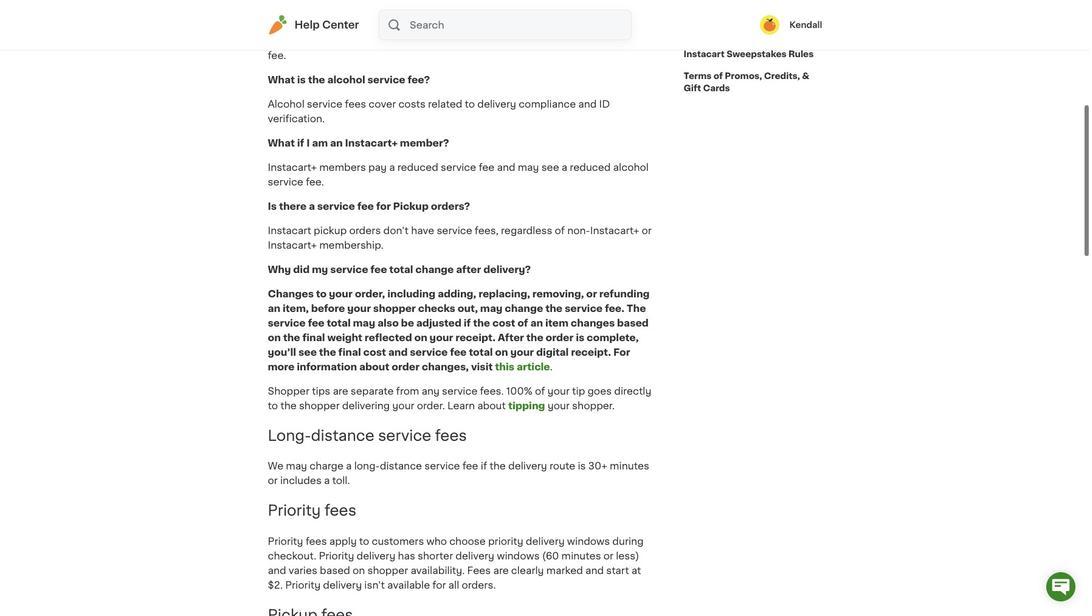 Task type: vqa. For each thing, say whether or not it's contained in the screenshot.
this article
yes



Task type: describe. For each thing, give the bounding box(es) containing it.
number
[[287, 21, 324, 31]]

any
[[422, 386, 440, 396]]

are inside the priority fees apply to customers who choose priority delivery windows during checkout. priority delivery has shorter delivery windows (60 minutes or less) and varies based on shopper availability. fees are clearly marked and start at $2. priority delivery isn't available for all orders.
[[493, 566, 509, 575]]

cart.
[[456, 21, 479, 31]]

your up before
[[329, 289, 353, 298]]

less)
[[616, 551, 639, 561]]

0 vertical spatial if
[[297, 138, 304, 148]]

availability.
[[411, 566, 465, 575]]

1 reduced from the left
[[398, 162, 438, 172]]

2 horizontal spatial order
[[546, 332, 574, 342]]

checks
[[418, 303, 455, 313]]

long-distance service fees
[[268, 428, 467, 442]]

fee. inside changes to your order, including adding, replacing, removing, or refunding an item, before your shopper checks out, may change the service fee. the service fee total may also be adjusted if the cost of an item changes based on the final weight reflected on your receipt. after the order is complete, you'll see the final cost and service fee total on your digital receipt. for more information about order changes, visit
[[605, 303, 625, 313]]

alcohol inside 'instacart+ members pay a reduced service fee and may see a reduced alcohol service fee.'
[[613, 162, 649, 172]]

order,
[[355, 289, 385, 298]]

you
[[481, 21, 499, 31]]

visit
[[471, 362, 493, 371]]

on up "view"
[[516, 6, 528, 16]]

to inside alcohol service fees cover costs related to delivery compliance and id verification.
[[465, 99, 475, 109]]

can
[[501, 21, 519, 31]]

pickup
[[393, 201, 429, 211]]

instacart pickup orders don't have service fees, regardless of non-instacart+ or instacart+ membership.
[[268, 225, 652, 250]]

total up "weight"
[[327, 318, 351, 328]]

how to use ebt snap link
[[684, 0, 781, 21]]

user avatar image
[[760, 15, 780, 35]]

fees down learn on the bottom of the page
[[435, 428, 467, 442]]

help
[[295, 20, 320, 30]]

tip
[[572, 386, 585, 396]]

or inside changes to your order, including adding, replacing, removing, or refunding an item, before your shopper checks out, may change the service fee. the service fee total may also be adjusted if the cost of an item changes based on the final weight reflected on your receipt. after the order is complete, you'll see the final cost and service fee total on your digital receipt. for more information about order changes, visit
[[586, 289, 597, 298]]

all
[[449, 580, 459, 590]]

subject
[[393, 6, 429, 16]]

delivery down customers
[[357, 551, 396, 561]]

refunding
[[599, 289, 650, 298]]

shopper
[[268, 386, 310, 396]]

tipping link
[[508, 401, 545, 410]]

ebt
[[736, 6, 753, 15]]

the inside "shopper tips are separate from any service fees. 100% of your tip goes directly to the shopper delivering your order. learn about"
[[280, 401, 297, 410]]

of inside instacart pickup orders don't have service fees, regardless of non-instacart+ or instacart+ membership.
[[555, 225, 565, 235]]

complete,
[[587, 332, 639, 342]]

digital
[[536, 347, 569, 357]]

instacart image
[[268, 15, 287, 35]]

at inside the priority fees apply to customers who choose priority delivery windows during checkout. priority delivery has shorter delivery windows (60 minutes or less) and varies based on shopper availability. fees are clearly marked and start at $2. priority delivery isn't available for all orders.
[[632, 566, 641, 575]]

marked
[[547, 566, 583, 575]]

terms
[[684, 72, 712, 80]]

your right tipping link
[[548, 401, 570, 410]]

separate inside service fees vary and are subject to change based on factors like location and the number and types of items in your cart. you can view the service fee total on every order at checkout. orders containing alcohol have a separate service fee.
[[566, 36, 609, 45]]

30+
[[588, 461, 608, 471]]

choose
[[449, 537, 486, 546]]

apply
[[329, 537, 357, 546]]

instacart+ inside 'instacart+ members pay a reduced service fee and may see a reduced alcohol service fee.'
[[268, 162, 317, 172]]

how
[[684, 6, 704, 15]]

a inside service fees vary and are subject to change based on factors like location and the number and types of items in your cart. you can view the service fee total on every order at checkout. orders containing alcohol have a separate service fee.
[[558, 36, 564, 45]]

changes to your order, including adding, replacing, removing, or refunding an item, before your shopper checks out, may change the service fee. the service fee total may also be adjusted if the cost of an item changes based on the final weight reflected on your receipt. after the order is complete, you'll see the final cost and service fee total on your digital receipt. for more information about order changes, visit
[[268, 289, 650, 371]]

id
[[599, 99, 610, 109]]

(60
[[542, 551, 559, 561]]

credits,
[[764, 72, 800, 80]]

there
[[279, 201, 307, 211]]

what is the alcohol service fee?
[[268, 75, 430, 84]]

fee. inside 'instacart+ members pay a reduced service fee and may see a reduced alcohol service fee.'
[[306, 177, 324, 186]]

1 horizontal spatial receipt.
[[571, 347, 611, 357]]

regardless
[[501, 225, 552, 235]]

has
[[398, 551, 415, 561]]

terms of promos, credits, & gift cards link
[[684, 65, 822, 99]]

instacart+ members pay a reduced service fee and may see a reduced alcohol service fee.
[[268, 162, 649, 186]]

have inside service fees vary and are subject to change based on factors like location and the number and types of items in your cart. you can view the service fee total on every order at checkout. orders containing alcohol have a separate service fee.
[[533, 36, 556, 45]]

tips
[[312, 386, 330, 396]]

use
[[717, 6, 734, 15]]

based inside the priority fees apply to customers who choose priority delivery windows during checkout. priority delivery has shorter delivery windows (60 minutes or less) and varies based on shopper availability. fees are clearly marked and start at $2. priority delivery isn't available for all orders.
[[320, 566, 350, 575]]

of inside terms of promos, credits, & gift cards
[[714, 72, 723, 80]]

account
[[734, 28, 773, 36]]

0 vertical spatial for
[[376, 201, 391, 211]]

adding,
[[438, 289, 476, 298]]

profile and account settings
[[684, 28, 813, 36]]

like
[[568, 6, 584, 16]]

fees for priority fees apply to customers who choose priority delivery windows during checkout. priority delivery has shorter delivery windows (60 minutes or less) and varies based on shopper availability. fees are clearly marked and start at $2. priority delivery isn't available for all orders.
[[306, 537, 327, 546]]

0 vertical spatial cost
[[493, 318, 515, 328]]

priority up varies
[[268, 537, 303, 546]]

shorter
[[418, 551, 453, 561]]

based inside service fees vary and are subject to change based on factors like location and the number and types of items in your cart. you can view the service fee total on every order at checkout. orders containing alcohol have a separate service fee.
[[483, 6, 514, 16]]

available
[[387, 580, 430, 590]]

orders
[[404, 36, 438, 45]]

is inside we may charge a long-distance service fee if the delivery route is 30+ minutes or includes a toll.
[[578, 461, 586, 471]]

item,
[[283, 303, 309, 313]]

every
[[283, 36, 310, 45]]

to inside changes to your order, including adding, replacing, removing, or refunding an item, before your shopper checks out, may change the service fee. the service fee total may also be adjusted if the cost of an item changes based on the final weight reflected on your receipt. after the order is complete, you'll see the final cost and service fee total on your digital receipt. for more information about order changes, visit
[[316, 289, 327, 298]]

based inside changes to your order, including adding, replacing, removing, or refunding an item, before your shopper checks out, may change the service fee. the service fee total may also be adjusted if the cost of an item changes based on the final weight reflected on your receipt. after the order is complete, you'll see the final cost and service fee total on your digital receipt. for more information about order changes, visit
[[617, 318, 649, 328]]

member?
[[400, 138, 449, 148]]

shopper inside changes to your order, including adding, replacing, removing, or refunding an item, before your shopper checks out, may change the service fee. the service fee total may also be adjusted if the cost of an item changes based on the final weight reflected on your receipt. after the order is complete, you'll see the final cost and service fee total on your digital receipt. for more information about order changes, visit
[[373, 303, 416, 313]]

priority down apply at bottom
[[319, 551, 354, 561]]

your down order, at the left
[[347, 303, 371, 313]]

we
[[268, 461, 284, 471]]

pay
[[368, 162, 387, 172]]

if inside we may charge a long-distance service fee if the delivery route is 30+ minutes or includes a toll.
[[481, 461, 487, 471]]

from
[[396, 386, 419, 396]]

0 horizontal spatial alcohol
[[327, 75, 365, 84]]

profile
[[684, 28, 714, 36]]

start
[[606, 566, 629, 575]]

to inside the priority fees apply to customers who choose priority delivery windows during checkout. priority delivery has shorter delivery windows (60 minutes or less) and varies based on shopper availability. fees are clearly marked and start at $2. priority delivery isn't available for all orders.
[[359, 537, 369, 546]]

cards
[[703, 84, 730, 92]]

containing
[[440, 36, 492, 45]]

priority fees apply to customers who choose priority delivery windows during checkout. priority delivery has shorter delivery windows (60 minutes or less) and varies based on shopper availability. fees are clearly marked and start at $2. priority delivery isn't available for all orders.
[[268, 537, 644, 590]]

of inside "shopper tips are separate from any service fees. 100% of your tip goes directly to the shopper delivering your order. learn about"
[[535, 386, 545, 396]]

promos,
[[725, 72, 762, 80]]

and inside alcohol service fees cover costs related to delivery compliance and id verification.
[[579, 99, 597, 109]]

priority
[[488, 537, 523, 546]]

may inside we may charge a long-distance service fee if the delivery route is 30+ minutes or includes a toll.
[[286, 461, 307, 471]]

about inside "shopper tips are separate from any service fees. 100% of your tip goes directly to the shopper delivering your order. learn about"
[[477, 401, 506, 410]]

delivery left isn't
[[323, 580, 362, 590]]

delivery inside we may charge a long-distance service fee if the delivery route is 30+ minutes or includes a toll.
[[508, 461, 547, 471]]

help center
[[295, 20, 359, 30]]

shopper inside the priority fees apply to customers who choose priority delivery windows during checkout. priority delivery has shorter delivery windows (60 minutes or less) and varies based on shopper availability. fees are clearly marked and start at $2. priority delivery isn't available for all orders.
[[368, 566, 408, 575]]

terms of promos, credits, & gift cards
[[684, 72, 810, 92]]

item
[[545, 318, 569, 328]]

center
[[322, 20, 359, 30]]

fee inside we may charge a long-distance service fee if the delivery route is 30+ minutes or includes a toll.
[[463, 461, 478, 471]]

order inside service fees vary and are subject to change based on factors like location and the number and types of items in your cart. you can view the service fee total on every order at checkout. orders containing alcohol have a separate service fee.
[[312, 36, 339, 45]]

service inside "shopper tips are separate from any service fees. 100% of your tip goes directly to the shopper delivering your order. learn about"
[[442, 386, 478, 396]]

fees.
[[480, 386, 504, 396]]

what if i am an instacart+ member?
[[268, 138, 449, 148]]

non-
[[567, 225, 590, 235]]

delivery inside alcohol service fees cover costs related to delivery compliance and id verification.
[[478, 99, 516, 109]]

directly
[[614, 386, 652, 396]]

fee. inside service fees vary and are subject to change based on factors like location and the number and types of items in your cart. you can view the service fee total on every order at checkout. orders containing alcohol have a separate service fee.
[[268, 50, 286, 60]]

membership.
[[319, 240, 384, 250]]

why did my service fee total change after delivery?
[[268, 264, 531, 274]]

did
[[293, 264, 310, 274]]

tipping your shopper.
[[508, 401, 615, 410]]

0 horizontal spatial final
[[303, 332, 325, 342]]

replacing,
[[479, 289, 530, 298]]

if inside changes to your order, including adding, replacing, removing, or refunding an item, before your shopper checks out, may change the service fee. the service fee total may also be adjusted if the cost of an item changes based on the final weight reflected on your receipt. after the order is complete, you'll see the final cost and service fee total on your digital receipt. for more information about order changes, visit
[[464, 318, 471, 328]]

1 horizontal spatial final
[[338, 347, 361, 357]]

reflected
[[365, 332, 412, 342]]

your inside service fees vary and are subject to change based on factors like location and the number and types of items in your cart. you can view the service fee total on every order at checkout. orders containing alcohol have a separate service fee.
[[432, 21, 454, 31]]

customers
[[372, 537, 424, 546]]

clearly
[[511, 566, 544, 575]]



Task type: locate. For each thing, give the bounding box(es) containing it.
priority fees
[[268, 504, 356, 518]]

0 horizontal spatial separate
[[351, 386, 394, 396]]

to inside service fees vary and are subject to change based on factors like location and the number and types of items in your cart. you can view the service fee total on every order at checkout. orders containing alcohol have a separate service fee.
[[432, 6, 442, 16]]

0 vertical spatial fee.
[[268, 50, 286, 60]]

0 vertical spatial shopper
[[373, 303, 416, 313]]

total up visit
[[469, 347, 493, 357]]

2 vertical spatial an
[[531, 318, 543, 328]]

service inside alcohol service fees cover costs related to delivery compliance and id verification.
[[307, 99, 343, 109]]

1 vertical spatial instacart
[[268, 225, 311, 235]]

windows up clearly
[[497, 551, 540, 561]]

based up you at the top
[[483, 6, 514, 16]]

change inside service fees vary and are subject to change based on factors like location and the number and types of items in your cart. you can view the service fee total on every order at checkout. orders containing alcohol have a separate service fee.
[[444, 6, 481, 16]]

2 vertical spatial order
[[392, 362, 420, 371]]

information
[[297, 362, 357, 371]]

instacart for instacart sweepstakes rules
[[684, 50, 725, 58]]

1 vertical spatial an
[[268, 303, 280, 313]]

snap
[[755, 6, 781, 15]]

of inside service fees vary and are subject to change based on factors like location and the number and types of items in your cart. you can view the service fee total on every order at checkout. orders containing alcohol have a separate service fee.
[[378, 21, 388, 31]]

0 horizontal spatial minutes
[[562, 551, 601, 561]]

0 vertical spatial about
[[359, 362, 389, 371]]

to left use
[[706, 6, 715, 15]]

2 horizontal spatial alcohol
[[613, 162, 649, 172]]

delivery left compliance
[[478, 99, 516, 109]]

final left "weight"
[[303, 332, 325, 342]]

are right tips
[[333, 386, 348, 396]]

article
[[517, 362, 550, 371]]

0 horizontal spatial about
[[359, 362, 389, 371]]

fees
[[307, 6, 328, 16], [345, 99, 366, 109], [435, 428, 467, 442], [325, 504, 356, 518], [306, 537, 327, 546]]

of up cards
[[714, 72, 723, 80]]

0 vertical spatial at
[[341, 36, 351, 45]]

you'll
[[268, 347, 296, 357]]

what left i
[[268, 138, 295, 148]]

0 horizontal spatial at
[[341, 36, 351, 45]]

your down 'adjusted' on the left bottom of page
[[430, 332, 453, 342]]

costs
[[399, 99, 426, 109]]

&
[[802, 72, 810, 80]]

and inside changes to your order, including adding, replacing, removing, or refunding an item, before your shopper checks out, may change the service fee. the service fee total may also be adjusted if the cost of an item changes based on the final weight reflected on your receipt. after the order is complete, you'll see the final cost and service fee total on your digital receipt. for more information about order changes, visit
[[388, 347, 408, 357]]

and inside 'instacart+ members pay a reduced service fee and may see a reduced alcohol service fee.'
[[497, 162, 515, 172]]

0 vertical spatial receipt.
[[456, 332, 496, 342]]

0 horizontal spatial checkout.
[[268, 551, 316, 561]]

fee inside service fees vary and are subject to change based on factors like location and the number and types of items in your cart. you can view the service fee total on every order at checkout. orders containing alcohol have a separate service fee.
[[603, 21, 619, 31]]

1 what from the top
[[268, 75, 295, 84]]

0 vertical spatial distance
[[311, 428, 374, 442]]

1 horizontal spatial windows
[[567, 537, 610, 546]]

sweepstakes
[[727, 50, 787, 58]]

minutes inside the priority fees apply to customers who choose priority delivery windows during checkout. priority delivery has shorter delivery windows (60 minutes or less) and varies based on shopper availability. fees are clearly marked and start at $2. priority delivery isn't available for all orders.
[[562, 551, 601, 561]]

your up this article
[[510, 347, 534, 357]]

1 vertical spatial minutes
[[562, 551, 601, 561]]

shopper down tips
[[299, 401, 340, 410]]

to
[[706, 6, 715, 15], [432, 6, 442, 16], [465, 99, 475, 109], [316, 289, 327, 298], [268, 401, 278, 410], [359, 537, 369, 546]]

0 vertical spatial are
[[375, 6, 390, 16]]

0 vertical spatial see
[[542, 162, 559, 172]]

fees inside the priority fees apply to customers who choose priority delivery windows during checkout. priority delivery has shorter delivery windows (60 minutes or less) and varies based on shopper availability. fees are clearly marked and start at $2. priority delivery isn't available for all orders.
[[306, 537, 327, 546]]

1 vertical spatial what
[[268, 138, 295, 148]]

0 horizontal spatial if
[[297, 138, 304, 148]]

0 vertical spatial an
[[330, 138, 343, 148]]

0 horizontal spatial receipt.
[[456, 332, 496, 342]]

isn't
[[364, 580, 385, 590]]

of up tipping link
[[535, 386, 545, 396]]

2 horizontal spatial if
[[481, 461, 487, 471]]

0 vertical spatial change
[[444, 6, 481, 16]]

your right in
[[432, 21, 454, 31]]

about inside changes to your order, including adding, replacing, removing, or refunding an item, before your shopper checks out, may change the service fee. the service fee total may also be adjusted if the cost of an item changes based on the final weight reflected on your receipt. after the order is complete, you'll see the final cost and service fee total on your digital receipt. for more information about order changes, visit
[[359, 362, 389, 371]]

location
[[587, 6, 626, 16]]

the inside we may charge a long-distance service fee if the delivery route is 30+ minutes or includes a toll.
[[490, 461, 506, 471]]

see inside 'instacart+ members pay a reduced service fee and may see a reduced alcohol service fee.'
[[542, 162, 559, 172]]

1 vertical spatial alcohol
[[327, 75, 365, 84]]

checkout. inside service fees vary and are subject to change based on factors like location and the number and types of items in your cart. you can view the service fee total on every order at checkout. orders containing alcohol have a separate service fee.
[[353, 36, 402, 45]]

distance inside we may charge a long-distance service fee if the delivery route is 30+ minutes or includes a toll.
[[380, 461, 422, 471]]

cost up after at the bottom of the page
[[493, 318, 515, 328]]

on inside the priority fees apply to customers who choose priority delivery windows during checkout. priority delivery has shorter delivery windows (60 minutes or less) and varies based on shopper availability. fees are clearly marked and start at $2. priority delivery isn't available for all orders.
[[353, 566, 365, 575]]

orders?
[[431, 201, 470, 211]]

checkout. down types
[[353, 36, 402, 45]]

checkout. inside the priority fees apply to customers who choose priority delivery windows during checkout. priority delivery has shorter delivery windows (60 minutes or less) and varies based on shopper availability. fees are clearly marked and start at $2. priority delivery isn't available for all orders.
[[268, 551, 316, 561]]

is inside changes to your order, including adding, replacing, removing, or refunding an item, before your shopper checks out, may change the service fee. the service fee total may also be adjusted if the cost of an item changes based on the final weight reflected on your receipt. after the order is complete, you'll see the final cost and service fee total on your digital receipt. for more information about order changes, visit
[[576, 332, 585, 342]]

are inside service fees vary and are subject to change based on factors like location and the number and types of items in your cart. you can view the service fee total on every order at checkout. orders containing alcohol have a separate service fee.
[[375, 6, 390, 16]]

1 vertical spatial separate
[[351, 386, 394, 396]]

order down help center
[[312, 36, 339, 45]]

order down item
[[546, 332, 574, 342]]

have right don't
[[411, 225, 434, 235]]

shopper tips are separate from any service fees. 100% of your tip goes directly to the shopper delivering your order. learn about
[[268, 386, 652, 410]]

of up after at the bottom of the page
[[518, 318, 528, 328]]

are up types
[[375, 6, 390, 16]]

0 vertical spatial checkout.
[[353, 36, 402, 45]]

1 vertical spatial order
[[546, 332, 574, 342]]

2 vertical spatial are
[[493, 566, 509, 575]]

1 vertical spatial distance
[[380, 461, 422, 471]]

windows
[[567, 537, 610, 546], [497, 551, 540, 561]]

priority down includes
[[268, 504, 321, 518]]

total down location
[[621, 21, 643, 31]]

2 horizontal spatial an
[[531, 318, 543, 328]]

an left item
[[531, 318, 543, 328]]

service inside we may charge a long-distance service fee if the delivery route is 30+ minutes or includes a toll.
[[425, 461, 460, 471]]

checkout.
[[353, 36, 402, 45], [268, 551, 316, 561]]

0 vertical spatial is
[[297, 75, 306, 84]]

receipt. down complete, at right
[[571, 347, 611, 357]]

1 vertical spatial final
[[338, 347, 361, 357]]

who
[[427, 537, 447, 546]]

see inside changes to your order, including adding, replacing, removing, or refunding an item, before your shopper checks out, may change the service fee. the service fee total may also be adjusted if the cost of an item changes based on the final weight reflected on your receipt. after the order is complete, you'll see the final cost and service fee total on your digital receipt. for more information about order changes, visit
[[299, 347, 317, 357]]

of left non-
[[555, 225, 565, 235]]

1 horizontal spatial have
[[533, 36, 556, 45]]

is up alcohol
[[297, 75, 306, 84]]

service
[[565, 21, 600, 31], [612, 36, 647, 45], [368, 75, 405, 84], [307, 99, 343, 109], [441, 162, 476, 172], [268, 177, 303, 186], [317, 201, 355, 211], [437, 225, 472, 235], [330, 264, 368, 274], [565, 303, 603, 313], [268, 318, 306, 328], [410, 347, 448, 357], [442, 386, 478, 396], [378, 428, 431, 442], [425, 461, 460, 471]]

fees up help center
[[307, 6, 328, 16]]

based down apply at bottom
[[320, 566, 350, 575]]

1 horizontal spatial are
[[375, 6, 390, 16]]

2 vertical spatial if
[[481, 461, 487, 471]]

priority down varies
[[285, 580, 321, 590]]

at down the center
[[341, 36, 351, 45]]

your up 'tipping your shopper.'
[[548, 386, 570, 396]]

1 horizontal spatial about
[[477, 401, 506, 410]]

at inside service fees vary and are subject to change based on factors like location and the number and types of items in your cart. you can view the service fee total on every order at checkout. orders containing alcohol have a separate service fee.
[[341, 36, 351, 45]]

fees for priority fees
[[325, 504, 356, 518]]

2 vertical spatial based
[[320, 566, 350, 575]]

1 vertical spatial at
[[632, 566, 641, 575]]

1 vertical spatial fee.
[[306, 177, 324, 186]]

the
[[268, 21, 284, 31], [546, 21, 562, 31], [308, 75, 325, 84], [546, 303, 563, 313], [473, 318, 490, 328], [283, 332, 300, 342], [526, 332, 544, 342], [319, 347, 336, 357], [280, 401, 297, 410], [490, 461, 506, 471]]

are right fees
[[493, 566, 509, 575]]

changes,
[[422, 362, 469, 371]]

change up cart.
[[444, 6, 481, 16]]

1 horizontal spatial see
[[542, 162, 559, 172]]

for left all
[[433, 580, 446, 590]]

to right apply at bottom
[[359, 537, 369, 546]]

cost down reflected
[[363, 347, 386, 357]]

0 vertical spatial final
[[303, 332, 325, 342]]

1 vertical spatial checkout.
[[268, 551, 316, 561]]

0 horizontal spatial an
[[268, 303, 280, 313]]

change inside changes to your order, including adding, replacing, removing, or refunding an item, before your shopper checks out, may change the service fee. the service fee total may also be adjusted if the cost of an item changes based on the final weight reflected on your receipt. after the order is complete, you'll see the final cost and service fee total on your digital receipt. for more information about order changes, visit
[[505, 303, 543, 313]]

is
[[268, 201, 277, 211]]

1 vertical spatial is
[[576, 332, 585, 342]]

or inside the priority fees apply to customers who choose priority delivery windows during checkout. priority delivery has shorter delivery windows (60 minutes or less) and varies based on shopper availability. fees are clearly marked and start at $2. priority delivery isn't available for all orders.
[[604, 551, 614, 561]]

2 horizontal spatial based
[[617, 318, 649, 328]]

2 vertical spatial fee.
[[605, 303, 625, 313]]

1 horizontal spatial if
[[464, 318, 471, 328]]

for
[[376, 201, 391, 211], [433, 580, 446, 590]]

1 vertical spatial change
[[416, 264, 454, 274]]

change up adding,
[[416, 264, 454, 274]]

the
[[627, 303, 646, 313]]

0 horizontal spatial distance
[[311, 428, 374, 442]]

on up you'll
[[268, 332, 281, 342]]

for
[[614, 347, 630, 357]]

about
[[359, 362, 389, 371], [477, 401, 506, 410]]

1 vertical spatial cost
[[363, 347, 386, 357]]

this article
[[495, 362, 550, 371]]

instacart down there on the top of page
[[268, 225, 311, 235]]

after
[[498, 332, 524, 342]]

fee?
[[408, 75, 430, 84]]

before
[[311, 303, 345, 313]]

2 vertical spatial is
[[578, 461, 586, 471]]

delivery up (60
[[526, 537, 565, 546]]

minutes up marked
[[562, 551, 601, 561]]

1 vertical spatial receipt.
[[571, 347, 611, 357]]

separate down like
[[566, 36, 609, 45]]

instacart for instacart pickup orders don't have service fees, regardless of non-instacart+ or instacart+ membership.
[[268, 225, 311, 235]]

for up don't
[[376, 201, 391, 211]]

2 vertical spatial alcohol
[[613, 162, 649, 172]]

windows up marked
[[567, 537, 610, 546]]

an left item, on the left of the page
[[268, 303, 280, 313]]

varies
[[289, 566, 317, 575]]

an right am
[[330, 138, 343, 148]]

1 vertical spatial are
[[333, 386, 348, 396]]

0 horizontal spatial order
[[312, 36, 339, 45]]

fees down toll.
[[325, 504, 356, 518]]

0 horizontal spatial reduced
[[398, 162, 438, 172]]

1 horizontal spatial for
[[433, 580, 446, 590]]

2 what from the top
[[268, 138, 295, 148]]

includes
[[280, 476, 322, 486]]

1 vertical spatial if
[[464, 318, 471, 328]]

adjusted
[[416, 318, 462, 328]]

service inside instacart pickup orders don't have service fees, regardless of non-instacart+ or instacart+ membership.
[[437, 225, 472, 235]]

checkout. up varies
[[268, 551, 316, 561]]

0 vertical spatial order
[[312, 36, 339, 45]]

1 horizontal spatial an
[[330, 138, 343, 148]]

$2.
[[268, 580, 283, 590]]

have inside instacart pickup orders don't have service fees, regardless of non-instacart+ or instacart+ membership.
[[411, 225, 434, 235]]

1 horizontal spatial checkout.
[[353, 36, 402, 45]]

at down less)
[[632, 566, 641, 575]]

1 horizontal spatial cost
[[493, 318, 515, 328]]

final down "weight"
[[338, 347, 361, 357]]

1 vertical spatial for
[[433, 580, 446, 590]]

or inside instacart pickup orders don't have service fees, regardless of non-instacart+ or instacart+ membership.
[[642, 225, 652, 235]]

removing,
[[533, 289, 584, 298]]

fees for service fees vary and are subject to change based on factors like location and the number and types of items in your cart. you can view the service fee total on every order at checkout. orders containing alcohol have a separate service fee.
[[307, 6, 328, 16]]

related
[[428, 99, 462, 109]]

based down the
[[617, 318, 649, 328]]

1 horizontal spatial separate
[[566, 36, 609, 45]]

help center link
[[268, 15, 359, 35]]

to inside "shopper tips are separate from any service fees. 100% of your tip goes directly to the shopper delivering your order. learn about"
[[268, 401, 278, 410]]

alcohol inside service fees vary and are subject to change based on factors like location and the number and types of items in your cart. you can view the service fee total on every order at checkout. orders containing alcohol have a separate service fee.
[[495, 36, 530, 45]]

don't
[[383, 225, 409, 235]]

cover
[[369, 99, 396, 109]]

kendall link
[[760, 15, 822, 35]]

delivery left route
[[508, 461, 547, 471]]

cost
[[493, 318, 515, 328], [363, 347, 386, 357]]

of inside changes to your order, including adding, replacing, removing, or refunding an item, before your shopper checks out, may change the service fee. the service fee total may also be adjusted if the cost of an item changes based on the final weight reflected on your receipt. after the order is complete, you'll see the final cost and service fee total on your digital receipt. for more information about order changes, visit
[[518, 318, 528, 328]]

pickup
[[314, 225, 347, 235]]

orders.
[[462, 580, 496, 590]]

at
[[341, 36, 351, 45], [632, 566, 641, 575]]

verification.
[[268, 113, 325, 123]]

receipt.
[[456, 332, 496, 342], [571, 347, 611, 357]]

0 horizontal spatial fee.
[[268, 50, 286, 60]]

is down changes
[[576, 332, 585, 342]]

separate up delivering
[[351, 386, 394, 396]]

0 vertical spatial instacart
[[684, 50, 725, 58]]

1 horizontal spatial based
[[483, 6, 514, 16]]

weight
[[327, 332, 363, 342]]

toll.
[[332, 476, 350, 486]]

about down reflected
[[359, 362, 389, 371]]

.
[[550, 362, 553, 371]]

on down 'adjusted' on the left bottom of page
[[414, 332, 427, 342]]

1 vertical spatial based
[[617, 318, 649, 328]]

fees
[[467, 566, 491, 575]]

0 vertical spatial based
[[483, 6, 514, 16]]

delivery
[[478, 99, 516, 109], [508, 461, 547, 471], [526, 537, 565, 546], [357, 551, 396, 561], [456, 551, 494, 561], [323, 580, 362, 590]]

instacart inside instacart pickup orders don't have service fees, regardless of non-instacart+ or instacart+ membership.
[[268, 225, 311, 235]]

or inside we may charge a long-distance service fee if the delivery route is 30+ minutes or includes a toll.
[[268, 476, 278, 486]]

also
[[378, 318, 399, 328]]

distance up charge
[[311, 428, 374, 442]]

have down "view"
[[533, 36, 556, 45]]

fees inside service fees vary and are subject to change based on factors like location and the number and types of items in your cart. you can view the service fee total on every order at checkout. orders containing alcohol have a separate service fee.
[[307, 6, 328, 16]]

of left the items
[[378, 21, 388, 31]]

what up alcohol
[[268, 75, 295, 84]]

fees down what is the alcohol service fee?
[[345, 99, 366, 109]]

0 vertical spatial minutes
[[610, 461, 650, 471]]

0 horizontal spatial have
[[411, 225, 434, 235]]

fee. down members at top
[[306, 177, 324, 186]]

what for what is the alcohol service fee?
[[268, 75, 295, 84]]

to right subject
[[432, 6, 442, 16]]

1 horizontal spatial order
[[392, 362, 420, 371]]

priority
[[268, 504, 321, 518], [268, 537, 303, 546], [319, 551, 354, 561], [285, 580, 321, 590]]

1 horizontal spatial distance
[[380, 461, 422, 471]]

is left 30+
[[578, 461, 586, 471]]

2 vertical spatial shopper
[[368, 566, 408, 575]]

shopper up isn't
[[368, 566, 408, 575]]

delivery up fees
[[456, 551, 494, 561]]

an
[[330, 138, 343, 148], [268, 303, 280, 313], [531, 318, 543, 328]]

0 horizontal spatial based
[[320, 566, 350, 575]]

is there a service fee for pickup orders?
[[268, 201, 470, 211]]

change
[[444, 6, 481, 16], [416, 264, 454, 274], [505, 303, 543, 313]]

order up the from
[[392, 362, 420, 371]]

total inside service fees vary and are subject to change based on factors like location and the number and types of items in your cart. you can view the service fee total on every order at checkout. orders containing alcohol have a separate service fee.
[[621, 21, 643, 31]]

on up this
[[495, 347, 508, 357]]

shopper up the also
[[373, 303, 416, 313]]

this
[[495, 362, 515, 371]]

1 horizontal spatial instacart
[[684, 50, 725, 58]]

0 vertical spatial separate
[[566, 36, 609, 45]]

profile and account settings link
[[684, 21, 813, 43]]

rules
[[789, 50, 814, 58]]

minutes inside we may charge a long-distance service fee if the delivery route is 30+ minutes or includes a toll.
[[610, 461, 650, 471]]

fee inside 'instacart+ members pay a reduced service fee and may see a reduced alcohol service fee.'
[[479, 162, 495, 172]]

0 horizontal spatial see
[[299, 347, 317, 357]]

how to use ebt snap
[[684, 6, 781, 15]]

about down fees.
[[477, 401, 506, 410]]

your down the from
[[392, 401, 415, 410]]

learn
[[448, 401, 475, 410]]

1 vertical spatial about
[[477, 401, 506, 410]]

to down shopper
[[268, 401, 278, 410]]

1 horizontal spatial minutes
[[610, 461, 650, 471]]

fees left apply at bottom
[[306, 537, 327, 546]]

1 vertical spatial see
[[299, 347, 317, 357]]

on up isn't
[[353, 566, 365, 575]]

your
[[432, 21, 454, 31], [329, 289, 353, 298], [347, 303, 371, 313], [430, 332, 453, 342], [510, 347, 534, 357], [548, 386, 570, 396], [392, 401, 415, 410], [548, 401, 570, 410]]

fee. down refunding
[[605, 303, 625, 313]]

Search search field
[[409, 10, 631, 40]]

receipt. up visit
[[456, 332, 496, 342]]

service fees vary and are subject to change based on factors like location and the number and types of items in your cart. you can view the service fee total on every order at checkout. orders containing alcohol have a separate service fee.
[[268, 6, 647, 60]]

2 horizontal spatial fee.
[[605, 303, 625, 313]]

charge
[[310, 461, 344, 471]]

to inside "link"
[[706, 6, 715, 15]]

compliance
[[519, 99, 576, 109]]

change down 'replacing,' at the top left of the page
[[505, 303, 543, 313]]

what for what if i am an instacart+ member?
[[268, 138, 295, 148]]

1 vertical spatial windows
[[497, 551, 540, 561]]

2 reduced from the left
[[570, 162, 611, 172]]

total up including
[[389, 264, 413, 274]]

have
[[533, 36, 556, 45], [411, 225, 434, 235]]

alcohol service fees cover costs related to delivery compliance and id verification.
[[268, 99, 610, 123]]

we may charge a long-distance service fee if the delivery route is 30+ minutes or includes a toll.
[[268, 461, 650, 486]]

for inside the priority fees apply to customers who choose priority delivery windows during checkout. priority delivery has shorter delivery windows (60 minutes or less) and varies based on shopper availability. fees are clearly marked and start at $2. priority delivery isn't available for all orders.
[[433, 580, 446, 590]]

0 vertical spatial windows
[[567, 537, 610, 546]]

fee. down every
[[268, 50, 286, 60]]

changes
[[268, 289, 314, 298]]

fees inside alcohol service fees cover costs related to delivery compliance and id verification.
[[345, 99, 366, 109]]

are inside "shopper tips are separate from any service fees. 100% of your tip goes directly to the shopper delivering your order. learn about"
[[333, 386, 348, 396]]

shopper inside "shopper tips are separate from any service fees. 100% of your tip goes directly to the shopper delivering your order. learn about"
[[299, 401, 340, 410]]

0 vertical spatial what
[[268, 75, 295, 84]]

am
[[312, 138, 328, 148]]

delivering
[[342, 401, 390, 410]]

and
[[354, 6, 372, 16], [629, 6, 647, 16], [327, 21, 345, 31], [715, 28, 732, 36], [579, 99, 597, 109], [497, 162, 515, 172], [388, 347, 408, 357], [268, 566, 286, 575], [586, 566, 604, 575]]

to right related
[[465, 99, 475, 109]]

100%
[[506, 386, 533, 396]]

route
[[550, 461, 575, 471]]

2 horizontal spatial are
[[493, 566, 509, 575]]

separate inside "shopper tips are separate from any service fees. 100% of your tip goes directly to the shopper delivering your order. learn about"
[[351, 386, 394, 396]]

instacart down profile
[[684, 50, 725, 58]]

minutes right 30+
[[610, 461, 650, 471]]

1 vertical spatial shopper
[[299, 401, 340, 410]]

0 horizontal spatial instacart
[[268, 225, 311, 235]]

0 horizontal spatial cost
[[363, 347, 386, 357]]

of
[[378, 21, 388, 31], [714, 72, 723, 80], [555, 225, 565, 235], [518, 318, 528, 328], [535, 386, 545, 396]]

order
[[312, 36, 339, 45], [546, 332, 574, 342], [392, 362, 420, 371]]

0 vertical spatial alcohol
[[495, 36, 530, 45]]

may inside 'instacart+ members pay a reduced service fee and may see a reduced alcohol service fee.'
[[518, 162, 539, 172]]

on down "instacart" image
[[268, 36, 280, 45]]

distance down long-distance service fees
[[380, 461, 422, 471]]

to up before
[[316, 289, 327, 298]]

long-
[[268, 428, 311, 442]]



